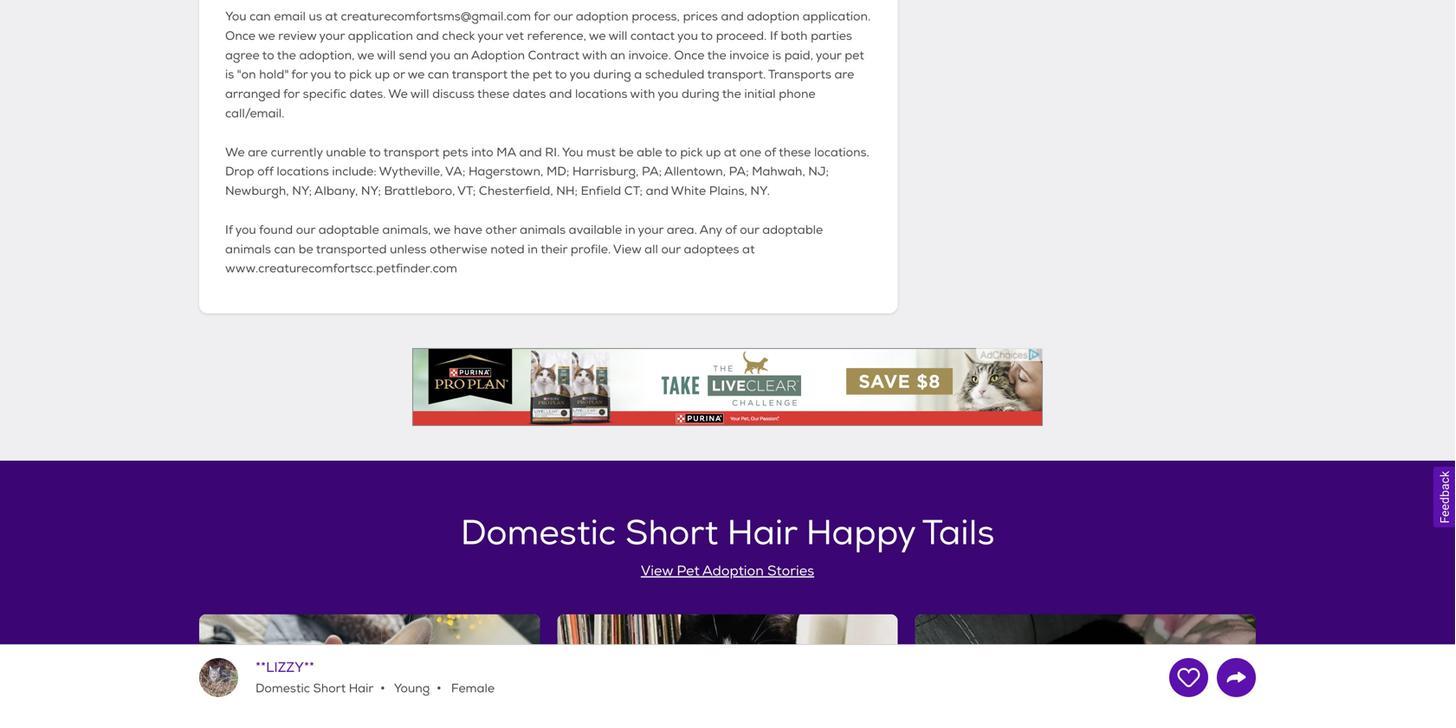 Task type: locate. For each thing, give the bounding box(es) containing it.
will left contact
[[609, 29, 628, 44]]

albany,
[[314, 184, 358, 199]]

pa;
[[642, 164, 662, 180], [729, 164, 749, 180]]

a
[[635, 67, 642, 83]]

2 adoption from the left
[[747, 9, 800, 24]]

once up scheduled at the top
[[675, 48, 705, 63]]

your up all
[[638, 223, 664, 238]]

transport up "discuss"
[[452, 67, 508, 83]]

0 vertical spatial we
[[388, 87, 408, 102]]

1 horizontal spatial short
[[625, 512, 719, 556]]

1 vertical spatial be
[[299, 242, 313, 257]]

0 horizontal spatial if
[[225, 223, 233, 238]]

0 horizontal spatial transport
[[384, 145, 440, 160]]

hair
[[727, 512, 797, 556], [349, 681, 374, 697]]

pets
[[443, 145, 468, 160]]

or
[[393, 67, 405, 83]]

2 horizontal spatial will
[[609, 29, 628, 44]]

these inside we are currently unable to transport pets into ma and ri. you must be able to pick up at one of these locations. drop off locations include: wytheville, va; hagerstown, md; harrisburg, pa; allentown, pa; mahwah, nj; newburgh, ny; albany, ny; brattleboro, vt; chesterfield, nh; enfield ct; and white plains, ny.
[[779, 145, 811, 160]]

can
[[250, 9, 271, 24], [428, 67, 449, 83], [274, 242, 295, 257]]

have
[[454, 223, 483, 238]]

1 vertical spatial transport
[[384, 145, 440, 160]]

and left ri. in the top left of the page
[[519, 145, 542, 160]]

these inside the you can email us at creaturecomfortsms@gmail.com for our adoption process, prices and adoption application. once we review your application and check your vet reference, we will contact you to proceed. if both parties agree to the adoption, we will send you an adoption contract with an invoice. once the invoice is paid, your pet is "on hold" for you to pick up or we can transport the pet to you during a scheduled transport. transports are arranged for specific dates. we will discuss these dates and locations with you during the initial phone call/email.
[[477, 87, 510, 102]]

can down found
[[274, 242, 295, 257]]

we up the otherwise
[[434, 223, 451, 238]]

hair inside domestic short hair happy tails view pet adoption stories
[[727, 512, 797, 556]]

these
[[477, 87, 510, 102], [779, 145, 811, 160]]

2 adoptable from the left
[[763, 223, 823, 238]]

application
[[348, 29, 413, 44]]

adoption up both
[[747, 9, 800, 24]]

be up www.creaturecomfortscc.petfinder.com
[[299, 242, 313, 257]]

animals
[[520, 223, 566, 238], [225, 242, 271, 257]]

the up transport.
[[708, 48, 727, 63]]

www.creaturecomfortscc.petfinder.com
[[225, 261, 457, 277]]

1 horizontal spatial during
[[682, 87, 720, 102]]

currently
[[271, 145, 323, 160]]

0 vertical spatial adoption
[[471, 48, 525, 63]]

your down "parties"
[[816, 48, 842, 63]]

vet
[[506, 29, 524, 44]]

of right any
[[726, 223, 737, 238]]

animals down found
[[225, 242, 271, 257]]

0 horizontal spatial pet
[[533, 67, 552, 83]]

ny;
[[292, 184, 312, 199], [361, 184, 381, 199]]

0 vertical spatial at
[[325, 9, 338, 24]]

ny; left albany, on the left top of page
[[292, 184, 312, 199]]

with
[[582, 48, 607, 63], [630, 87, 655, 102]]

1 horizontal spatial adoption
[[703, 563, 764, 580]]

1 vertical spatial pick
[[680, 145, 703, 160]]

are down "parties"
[[835, 67, 855, 83]]

area.
[[667, 223, 698, 238]]

with right contract at the left top of the page
[[582, 48, 607, 63]]

0 horizontal spatial adoption
[[576, 9, 629, 24]]

prices
[[683, 9, 718, 24]]

0 horizontal spatial pa;
[[642, 164, 662, 180]]

is left the "on
[[225, 67, 234, 83]]

hair up stories
[[727, 512, 797, 556]]

1 horizontal spatial at
[[724, 145, 737, 160]]

both
[[781, 29, 808, 44]]

adoption right pet
[[703, 563, 764, 580]]

pet down "parties"
[[845, 48, 865, 63]]

0 vertical spatial pet
[[845, 48, 865, 63]]

1 vertical spatial we
[[225, 145, 245, 160]]

view left all
[[613, 242, 642, 257]]

will down application
[[377, 48, 396, 63]]

view inside domestic short hair happy tails view pet adoption stories
[[641, 563, 674, 580]]

adoption
[[471, 48, 525, 63], [703, 563, 764, 580]]

0 horizontal spatial will
[[377, 48, 396, 63]]

1 adoptable from the left
[[319, 223, 379, 238]]

during down scheduled at the top
[[682, 87, 720, 102]]

once up agree
[[225, 29, 256, 44]]

1 vertical spatial you
[[562, 145, 584, 160]]

short for domestic short hair happy tails view pet adoption stories
[[625, 512, 719, 556]]

for
[[534, 9, 551, 24], [291, 67, 308, 83], [283, 87, 300, 102]]

md;
[[547, 164, 570, 180]]

1 horizontal spatial in
[[625, 223, 636, 238]]

our right any
[[740, 223, 760, 238]]

be left able
[[619, 145, 634, 160]]

0 vertical spatial are
[[835, 67, 855, 83]]

view left pet
[[641, 563, 674, 580]]

our
[[554, 9, 573, 24], [296, 223, 316, 238], [740, 223, 760, 238], [662, 242, 681, 257]]

0 horizontal spatial up
[[375, 67, 390, 83]]

is left the "paid,"
[[773, 48, 782, 63]]

we
[[258, 29, 275, 44], [589, 29, 606, 44], [357, 48, 374, 63], [408, 67, 425, 83], [434, 223, 451, 238]]

pick inside the you can email us at creaturecomfortsms@gmail.com for our adoption process, prices and adoption application. once we review your application and check your vet reference, we will contact you to proceed. if both parties agree to the adoption, we will send you an adoption contract with an invoice. once the invoice is paid, your pet is "on hold" for you to pick up or we can transport the pet to you during a scheduled transport. transports are arranged for specific dates. we will discuss these dates and locations with you during the initial phone call/email.
[[349, 67, 372, 83]]

0 vertical spatial be
[[619, 145, 634, 160]]

their
[[541, 242, 568, 257]]

for right hold"
[[291, 67, 308, 83]]

pick up dates.
[[349, 67, 372, 83]]

1 vertical spatial for
[[291, 67, 308, 83]]

1 horizontal spatial hair
[[727, 512, 797, 556]]

1 horizontal spatial locations
[[575, 87, 628, 102]]

in
[[625, 223, 636, 238], [528, 242, 538, 257]]

adoptable down ny.
[[763, 223, 823, 238]]

your
[[319, 29, 345, 44], [478, 29, 503, 44], [816, 48, 842, 63], [638, 223, 664, 238]]

are up off
[[248, 145, 268, 160]]

at left one
[[724, 145, 737, 160]]

in left their
[[528, 242, 538, 257]]

0 horizontal spatial adoptable
[[319, 223, 379, 238]]

0 horizontal spatial ny;
[[292, 184, 312, 199]]

0 horizontal spatial at
[[325, 9, 338, 24]]

pick up allentown,
[[680, 145, 703, 160]]

1 vertical spatial in
[[528, 242, 538, 257]]

to right able
[[665, 145, 677, 160]]

1 vertical spatial once
[[675, 48, 705, 63]]

1 horizontal spatial pet
[[845, 48, 865, 63]]

brattleboro,
[[384, 184, 455, 199]]

in right available
[[625, 223, 636, 238]]

we inside the you can email us at creaturecomfortsms@gmail.com for our adoption process, prices and adoption application. once we review your application and check your vet reference, we will contact you to proceed. if both parties agree to the adoption, we will send you an adoption contract with an invoice. once the invoice is paid, your pet is "on hold" for you to pick up or we can transport the pet to you during a scheduled transport. transports are arranged for specific dates. we will discuss these dates and locations with you during the initial phone call/email.
[[388, 87, 408, 102]]

with down a
[[630, 87, 655, 102]]

0 horizontal spatial during
[[594, 67, 631, 83]]

hair left young
[[349, 681, 374, 697]]

adoption inside domestic short hair happy tails view pet adoption stories
[[703, 563, 764, 580]]

0 vertical spatial once
[[225, 29, 256, 44]]

these up mahwah,
[[779, 145, 811, 160]]

you right ri. in the top left of the page
[[562, 145, 584, 160]]

and up proceed.
[[721, 9, 744, 24]]

1 vertical spatial up
[[706, 145, 721, 160]]

adoption down vet
[[471, 48, 525, 63]]

1 horizontal spatial we
[[388, 87, 408, 102]]

allentown,
[[664, 164, 726, 180]]

if you found our adoptable animals, we have other animals available in your area. any of our adoptable animals can be transported unless otherwise noted in their profile. view all our adoptees at www.creaturecomfortscc.petfinder.com
[[225, 223, 823, 277]]

to up hold"
[[262, 48, 274, 63]]

we right or
[[408, 67, 425, 83]]

va;
[[445, 164, 466, 180]]

of
[[765, 145, 776, 160], [726, 223, 737, 238]]

view
[[613, 242, 642, 257], [641, 563, 674, 580]]

0 horizontal spatial short
[[313, 681, 346, 697]]

0 vertical spatial these
[[477, 87, 510, 102]]

we up drop
[[225, 145, 245, 160]]

animals up their
[[520, 223, 566, 238]]

tails
[[923, 512, 995, 556]]

0 horizontal spatial with
[[582, 48, 607, 63]]

1 horizontal spatial can
[[274, 242, 295, 257]]

invoice.
[[629, 48, 671, 63]]

1 vertical spatial view
[[641, 563, 674, 580]]

of right one
[[765, 145, 776, 160]]

happy
[[806, 512, 916, 556]]

to
[[701, 29, 713, 44], [262, 48, 274, 63], [334, 67, 346, 83], [555, 67, 567, 83], [369, 145, 381, 160], [665, 145, 677, 160]]

us
[[309, 9, 322, 24]]

0 horizontal spatial is
[[225, 67, 234, 83]]

0 horizontal spatial animals
[[225, 242, 271, 257]]

agree
[[225, 48, 260, 63]]

invoice
[[730, 48, 770, 63]]

1 vertical spatial of
[[726, 223, 737, 238]]

include:
[[332, 164, 377, 180]]

an left invoice. at the left top of the page
[[611, 48, 626, 63]]

animals,
[[382, 223, 431, 238]]

during left a
[[594, 67, 631, 83]]

up left or
[[375, 67, 390, 83]]

0 vertical spatial in
[[625, 223, 636, 238]]

chesterfield,
[[479, 184, 553, 199]]

1 vertical spatial domestic
[[256, 681, 310, 697]]

1 horizontal spatial domestic
[[461, 512, 617, 556]]

0 vertical spatial you
[[225, 9, 247, 24]]

2 vertical spatial at
[[743, 242, 755, 257]]

locations down currently
[[277, 164, 329, 180]]

be inside we are currently unable to transport pets into ma and ri. you must be able to pick up at one of these locations. drop off locations include: wytheville, va; hagerstown, md; harrisburg, pa; allentown, pa; mahwah, nj; newburgh, ny; albany, ny; brattleboro, vt; chesterfield, nh; enfield ct; and white plains, ny.
[[619, 145, 634, 160]]

0 horizontal spatial locations
[[277, 164, 329, 180]]

our right all
[[662, 242, 681, 257]]

0 vertical spatial domestic
[[461, 512, 617, 556]]

you left found
[[235, 223, 256, 238]]

1 horizontal spatial adoptable
[[763, 223, 823, 238]]

unable
[[326, 145, 366, 160]]

at inside "if you found our adoptable animals, we have other animals available in your area. any of our adoptable animals can be transported unless otherwise noted in their profile. view all our adoptees at www.creaturecomfortscc.petfinder.com"
[[743, 242, 755, 257]]

1 horizontal spatial these
[[779, 145, 811, 160]]

are inside the you can email us at creaturecomfortsms@gmail.com for our adoption process, prices and adoption application. once we review your application and check your vet reference, we will contact you to proceed. if both parties agree to the adoption, we will send you an adoption contract with an invoice. once the invoice is paid, your pet is "on hold" for you to pick up or we can transport the pet to you during a scheduled transport. transports are arranged for specific dates. we will discuss these dates and locations with you during the initial phone call/email.
[[835, 67, 855, 83]]

up up allentown,
[[706, 145, 721, 160]]

you up agree
[[225, 9, 247, 24]]

at inside the you can email us at creaturecomfortsms@gmail.com for our adoption process, prices and adoption application. once we review your application and check your vet reference, we will contact you to proceed. if both parties agree to the adoption, we will send you an adoption contract with an invoice. once the invoice is paid, your pet is "on hold" for you to pick up or we can transport the pet to you during a scheduled transport. transports are arranged for specific dates. we will discuss these dates and locations with you during the initial phone call/email.
[[325, 9, 338, 24]]

1 horizontal spatial pick
[[680, 145, 703, 160]]

pa; up the plains,
[[729, 164, 749, 180]]

up
[[375, 67, 390, 83], [706, 145, 721, 160]]

1 horizontal spatial transport
[[452, 67, 508, 83]]

domestic
[[461, 512, 617, 556], [256, 681, 310, 697]]

1 horizontal spatial you
[[562, 145, 584, 160]]

0 vertical spatial view
[[613, 242, 642, 257]]

our up reference,
[[554, 9, 573, 24]]

domestic inside domestic short hair happy tails view pet adoption stories
[[461, 512, 617, 556]]

at right the adoptees
[[743, 242, 755, 257]]

can inside "if you found our adoptable animals, we have other animals available in your area. any of our adoptable animals can be transported unless otherwise noted in their profile. view all our adoptees at www.creaturecomfortscc.petfinder.com"
[[274, 242, 295, 257]]

1 vertical spatial during
[[682, 87, 720, 102]]

if left both
[[770, 29, 778, 44]]

advertisement element
[[412, 348, 1043, 426]]

creaturecomfortsms@gmail.com
[[341, 9, 531, 24]]

can left email
[[250, 9, 271, 24]]

0 horizontal spatial can
[[250, 9, 271, 24]]

1 horizontal spatial will
[[411, 87, 429, 102]]

view pet adoption stories link
[[199, 563, 1256, 580]]

**lizzy** image
[[199, 659, 238, 698]]

short down "**lizzy**"
[[313, 681, 346, 697]]

1 horizontal spatial if
[[770, 29, 778, 44]]

short up pet
[[625, 512, 719, 556]]

1 vertical spatial at
[[724, 145, 737, 160]]

domestic for domestic short hair happy tails view pet adoption stories
[[461, 512, 617, 556]]

nj;
[[809, 164, 829, 180]]

short inside domestic short hair happy tails view pet adoption stories
[[625, 512, 719, 556]]

0 horizontal spatial adoption
[[471, 48, 525, 63]]

if
[[770, 29, 778, 44], [225, 223, 233, 238]]

view inside "if you found our adoptable animals, we have other animals available in your area. any of our adoptable animals can be transported unless otherwise noted in their profile. view all our adoptees at www.creaturecomfortscc.petfinder.com"
[[613, 242, 642, 257]]

pa; down able
[[642, 164, 662, 180]]

0 horizontal spatial we
[[225, 145, 245, 160]]

to down prices
[[701, 29, 713, 44]]

you up "specific"
[[310, 67, 331, 83]]

0 horizontal spatial in
[[528, 242, 538, 257]]

your up the adoption,
[[319, 29, 345, 44]]

0 vertical spatial is
[[773, 48, 782, 63]]

2 vertical spatial will
[[411, 87, 429, 102]]

pet down contract at the left top of the page
[[533, 67, 552, 83]]

at right "us"
[[325, 9, 338, 24]]

transport
[[452, 67, 508, 83], [384, 145, 440, 160]]

0 vertical spatial will
[[609, 29, 628, 44]]

at
[[325, 9, 338, 24], [724, 145, 737, 160], [743, 242, 755, 257]]

for down hold"
[[283, 87, 300, 102]]

an
[[454, 48, 469, 63], [611, 48, 626, 63]]

1 vertical spatial hair
[[349, 681, 374, 697]]

an down check
[[454, 48, 469, 63]]

1 vertical spatial short
[[313, 681, 346, 697]]

0 horizontal spatial an
[[454, 48, 469, 63]]

pet
[[845, 48, 865, 63], [533, 67, 552, 83]]

ny; down 'include:'
[[361, 184, 381, 199]]

noted
[[491, 242, 525, 257]]

you down check
[[430, 48, 451, 63]]

0 vertical spatial of
[[765, 145, 776, 160]]

1 vertical spatial are
[[248, 145, 268, 160]]

and
[[721, 9, 744, 24], [416, 29, 439, 44], [549, 87, 572, 102], [519, 145, 542, 160], [646, 184, 669, 199]]

adoption
[[576, 9, 629, 24], [747, 9, 800, 24]]

1 horizontal spatial up
[[706, 145, 721, 160]]

1 ny; from the left
[[292, 184, 312, 199]]

0 horizontal spatial you
[[225, 9, 247, 24]]

you
[[225, 9, 247, 24], [562, 145, 584, 160]]

1 horizontal spatial pa;
[[729, 164, 749, 180]]

1 horizontal spatial of
[[765, 145, 776, 160]]

be inside "if you found our adoptable animals, we have other animals available in your area. any of our adoptable animals can be transported unless otherwise noted in their profile. view all our adoptees at www.creaturecomfortscc.petfinder.com"
[[299, 242, 313, 257]]

0 vertical spatial transport
[[452, 67, 508, 83]]

transport up 'wytheville,'
[[384, 145, 440, 160]]

0 horizontal spatial be
[[299, 242, 313, 257]]

will left "discuss"
[[411, 87, 429, 102]]

ri.
[[545, 145, 560, 160]]

for up reference,
[[534, 9, 551, 24]]

0 vertical spatial can
[[250, 9, 271, 24]]

are
[[835, 67, 855, 83], [248, 145, 268, 160]]

1 vertical spatial is
[[225, 67, 234, 83]]

locations up must
[[575, 87, 628, 102]]

1 vertical spatial can
[[428, 67, 449, 83]]

0 vertical spatial if
[[770, 29, 778, 44]]

2 vertical spatial can
[[274, 242, 295, 257]]

1 vertical spatial pet
[[533, 67, 552, 83]]

domestic short hair
[[256, 681, 374, 697]]

1 vertical spatial will
[[377, 48, 396, 63]]

adoption up reference,
[[576, 9, 629, 24]]

0 vertical spatial hair
[[727, 512, 797, 556]]

to down the adoption,
[[334, 67, 346, 83]]

0 vertical spatial pick
[[349, 67, 372, 83]]

up inside the you can email us at creaturecomfortsms@gmail.com for our adoption process, prices and adoption application. once we review your application and check your vet reference, we will contact you to proceed. if both parties agree to the adoption, we will send you an adoption contract with an invoice. once the invoice is paid, your pet is "on hold" for you to pick up or we can transport the pet to you during a scheduled transport. transports are arranged for specific dates. we will discuss these dates and locations with you during the initial phone call/email.
[[375, 67, 390, 83]]

these left dates
[[477, 87, 510, 102]]

adoptable up transported
[[319, 223, 379, 238]]

2 an from the left
[[611, 48, 626, 63]]

all
[[645, 242, 658, 257]]

the
[[277, 48, 296, 63], [708, 48, 727, 63], [510, 67, 530, 83], [722, 87, 742, 102]]

you down scheduled at the top
[[658, 87, 679, 102]]

check
[[442, 29, 475, 44]]

0 horizontal spatial of
[[726, 223, 737, 238]]

0 vertical spatial short
[[625, 512, 719, 556]]

call/email.
[[225, 106, 285, 121]]

transport inside the you can email us at creaturecomfortsms@gmail.com for our adoption process, prices and adoption application. once we review your application and check your vet reference, we will contact you to proceed. if both parties agree to the adoption, we will send you an adoption contract with an invoice. once the invoice is paid, your pet is "on hold" for you to pick up or we can transport the pet to you during a scheduled transport. transports are arranged for specific dates. we will discuss these dates and locations with you during the initial phone call/email.
[[452, 67, 508, 83]]

if left found
[[225, 223, 233, 238]]

we down or
[[388, 87, 408, 102]]

we
[[388, 87, 408, 102], [225, 145, 245, 160]]

your left vet
[[478, 29, 503, 44]]

1 vertical spatial these
[[779, 145, 811, 160]]

0 vertical spatial animals
[[520, 223, 566, 238]]

transport inside we are currently unable to transport pets into ma and ri. you must be able to pick up at one of these locations. drop off locations include: wytheville, va; hagerstown, md; harrisburg, pa; allentown, pa; mahwah, nj; newburgh, ny; albany, ny; brattleboro, vt; chesterfield, nh; enfield ct; and white plains, ny.
[[384, 145, 440, 160]]

locations
[[575, 87, 628, 102], [277, 164, 329, 180]]

if inside the you can email us at creaturecomfortsms@gmail.com for our adoption process, prices and adoption application. once we review your application and check your vet reference, we will contact you to proceed. if both parties agree to the adoption, we will send you an adoption contract with an invoice. once the invoice is paid, your pet is "on hold" for you to pick up or we can transport the pet to you during a scheduled transport. transports are arranged for specific dates. we will discuss these dates and locations with you during the initial phone call/email.
[[770, 29, 778, 44]]

hair for domestic short hair happy tails view pet adoption stories
[[727, 512, 797, 556]]

can up "discuss"
[[428, 67, 449, 83]]

0 vertical spatial for
[[534, 9, 551, 24]]

you inside the you can email us at creaturecomfortsms@gmail.com for our adoption process, prices and adoption application. once we review your application and check your vet reference, we will contact you to proceed. if both parties agree to the adoption, we will send you an adoption contract with an invoice. once the invoice is paid, your pet is "on hold" for you to pick up or we can transport the pet to you during a scheduled transport. transports are arranged for specific dates. we will discuss these dates and locations with you during the initial phone call/email.
[[225, 9, 247, 24]]



Task type: describe. For each thing, give the bounding box(es) containing it.
wytheville,
[[379, 164, 443, 180]]

1 vertical spatial animals
[[225, 242, 271, 257]]

pick inside we are currently unable to transport pets into ma and ri. you must be able to pick up at one of these locations. drop off locations include: wytheville, va; hagerstown, md; harrisburg, pa; allentown, pa; mahwah, nj; newburgh, ny; albany, ny; brattleboro, vt; chesterfield, nh; enfield ct; and white plains, ny.
[[680, 145, 703, 160]]

we inside "if you found our adoptable animals, we have other animals available in your area. any of our adoptable animals can be transported unless otherwise noted in their profile. view all our adoptees at www.creaturecomfortscc.petfinder.com"
[[434, 223, 451, 238]]

and right dates
[[549, 87, 572, 102]]

you can email us at creaturecomfortsms@gmail.com for our adoption process, prices and adoption application. once we review your application and check your vet reference, we will contact you to proceed. if both parties agree to the adoption, we will send you an adoption contract with an invoice. once the invoice is paid, your pet is "on hold" for you to pick up or we can transport the pet to you during a scheduled transport. transports are arranged for specific dates. we will discuss these dates and locations with you during the initial phone call/email.
[[225, 9, 871, 121]]

1 horizontal spatial with
[[630, 87, 655, 102]]

dates.
[[350, 87, 386, 102]]

contract
[[528, 48, 580, 63]]

contact
[[631, 29, 675, 44]]

proceed.
[[716, 29, 767, 44]]

application.
[[803, 9, 871, 24]]

and right ct;
[[646, 184, 669, 199]]

2 vertical spatial for
[[283, 87, 300, 102]]

scheduled
[[645, 67, 705, 83]]

white
[[671, 184, 706, 199]]

we are currently unable to transport pets into ma and ri. you must be able to pick up at one of these locations. drop off locations include: wytheville, va; hagerstown, md; harrisburg, pa; allentown, pa; mahwah, nj; newburgh, ny; albany, ny; brattleboro, vt; chesterfield, nh; enfield ct; and white plains, ny.
[[225, 145, 870, 199]]

locations inside we are currently unable to transport pets into ma and ri. you must be able to pick up at one of these locations. drop off locations include: wytheville, va; hagerstown, md; harrisburg, pa; allentown, pa; mahwah, nj; newburgh, ny; albany, ny; brattleboro, vt; chesterfield, nh; enfield ct; and white plains, ny.
[[277, 164, 329, 180]]

review
[[278, 29, 317, 44]]

2 ny; from the left
[[361, 184, 381, 199]]

your inside "if you found our adoptable animals, we have other animals available in your area. any of our adoptable animals can be transported unless otherwise noted in their profile. view all our adoptees at www.creaturecomfortscc.petfinder.com"
[[638, 223, 664, 238]]

adoption inside the you can email us at creaturecomfortsms@gmail.com for our adoption process, prices and adoption application. once we review your application and check your vet reference, we will contact you to proceed. if both parties agree to the adoption, we will send you an adoption contract with an invoice. once the invoice is paid, your pet is "on hold" for you to pick up or we can transport the pet to you during a scheduled transport. transports are arranged for specific dates. we will discuss these dates and locations with you during the initial phone call/email.
[[471, 48, 525, 63]]

happy tail alois verin & eggnog together image
[[199, 615, 540, 711]]

adoptees
[[684, 242, 740, 257]]

available
[[569, 223, 622, 238]]

our right found
[[296, 223, 316, 238]]

one
[[740, 145, 762, 160]]

initial
[[745, 87, 776, 102]]

transport.
[[707, 67, 766, 83]]

up inside we are currently unable to transport pets into ma and ri. you must be able to pick up at one of these locations. drop off locations include: wytheville, va; hagerstown, md; harrisburg, pa; allentown, pa; mahwah, nj; newburgh, ny; albany, ny; brattleboro, vt; chesterfield, nh; enfield ct; and white plains, ny.
[[706, 145, 721, 160]]

hold"
[[259, 67, 289, 83]]

locations.
[[815, 145, 870, 160]]

phone
[[779, 87, 816, 102]]

you down prices
[[677, 29, 698, 44]]

locations inside the you can email us at creaturecomfortsms@gmail.com for our adoption process, prices and adoption application. once we review your application and check your vet reference, we will contact you to proceed. if both parties agree to the adoption, we will send you an adoption contract with an invoice. once the invoice is paid, your pet is "on hold" for you to pick up or we can transport the pet to you during a scheduled transport. transports are arranged for specific dates. we will discuss these dates and locations with you during the initial phone call/email.
[[575, 87, 628, 102]]

at inside we are currently unable to transport pets into ma and ri. you must be able to pick up at one of these locations. drop off locations include: wytheville, va; hagerstown, md; harrisburg, pa; allentown, pa; mahwah, nj; newburgh, ny; albany, ny; brattleboro, vt; chesterfield, nh; enfield ct; and white plains, ny.
[[724, 145, 737, 160]]

vt;
[[458, 184, 476, 199]]

email
[[274, 9, 306, 24]]

newburgh,
[[225, 184, 289, 199]]

mahwah,
[[752, 164, 806, 180]]

unless
[[390, 242, 427, 257]]

ny.
[[751, 184, 770, 199]]

off
[[257, 164, 274, 180]]

domestic short hair happy tails view pet adoption stories
[[461, 512, 995, 580]]

specific
[[303, 87, 347, 102]]

paid,
[[785, 48, 814, 63]]

1 horizontal spatial animals
[[520, 223, 566, 238]]

the up dates
[[510, 67, 530, 83]]

plains,
[[709, 184, 748, 199]]

to up 'include:'
[[369, 145, 381, 160]]

if inside "if you found our adoptable animals, we have other animals available in your area. any of our adoptable animals can be transported unless otherwise noted in their profile. view all our adoptees at www.creaturecomfortscc.petfinder.com"
[[225, 223, 233, 238]]

enfield
[[581, 184, 621, 199]]

female
[[448, 681, 495, 697]]

happy tail nancy & binx together image
[[916, 615, 1256, 711]]

process,
[[632, 9, 680, 24]]

1 pa; from the left
[[642, 164, 662, 180]]

harrisburg,
[[573, 164, 639, 180]]

found
[[259, 223, 293, 238]]

2 horizontal spatial can
[[428, 67, 449, 83]]

otherwise
[[430, 242, 488, 257]]

we down application
[[357, 48, 374, 63]]

1 horizontal spatial once
[[675, 48, 705, 63]]

1 horizontal spatial is
[[773, 48, 782, 63]]

drop
[[225, 164, 254, 180]]

2 pa; from the left
[[729, 164, 749, 180]]

are inside we are currently unable to transport pets into ma and ri. you must be able to pick up at one of these locations. drop off locations include: wytheville, va; hagerstown, md; harrisburg, pa; allentown, pa; mahwah, nj; newburgh, ny; albany, ny; brattleboro, vt; chesterfield, nh; enfield ct; and white plains, ny.
[[248, 145, 268, 160]]

transports
[[769, 67, 832, 83]]

you down contract at the left top of the page
[[570, 67, 591, 83]]

and down the creaturecomfortsms@gmail.com
[[416, 29, 439, 44]]

other
[[486, 223, 517, 238]]

short for domestic short hair
[[313, 681, 346, 697]]

1 adoption from the left
[[576, 9, 629, 24]]

send
[[399, 48, 427, 63]]

discuss
[[433, 87, 475, 102]]

you inside we are currently unable to transport pets into ma and ri. you must be able to pick up at one of these locations. drop off locations include: wytheville, va; hagerstown, md; harrisburg, pa; allentown, pa; mahwah, nj; newburgh, ny; albany, ny; brattleboro, vt; chesterfield, nh; enfield ct; and white plains, ny.
[[562, 145, 584, 160]]

hagerstown,
[[469, 164, 544, 180]]

**lizzy**
[[256, 659, 315, 677]]

we inside we are currently unable to transport pets into ma and ri. you must be able to pick up at one of these locations. drop off locations include: wytheville, va; hagerstown, md; harrisburg, pa; allentown, pa; mahwah, nj; newburgh, ny; albany, ny; brattleboro, vt; chesterfield, nh; enfield ct; and white plains, ny.
[[225, 145, 245, 160]]

we right reference,
[[589, 29, 606, 44]]

0 horizontal spatial once
[[225, 29, 256, 44]]

adoption,
[[299, 48, 355, 63]]

of inside we are currently unable to transport pets into ma and ri. you must be able to pick up at one of these locations. drop off locations include: wytheville, va; hagerstown, md; harrisburg, pa; allentown, pa; mahwah, nj; newburgh, ny; albany, ny; brattleboro, vt; chesterfield, nh; enfield ct; and white plains, ny.
[[765, 145, 776, 160]]

of inside "if you found our adoptable animals, we have other animals available in your area. any of our adoptable animals can be transported unless otherwise noted in their profile. view all our adoptees at www.creaturecomfortscc.petfinder.com"
[[726, 223, 737, 238]]

reference,
[[527, 29, 587, 44]]

dates
[[513, 87, 546, 102]]

the down transport.
[[722, 87, 742, 102]]

any
[[700, 223, 722, 238]]

into
[[471, 145, 494, 160]]

arranged
[[225, 87, 281, 102]]

young
[[392, 681, 430, 697]]

nh;
[[557, 184, 578, 199]]

"on
[[237, 67, 256, 83]]

we down email
[[258, 29, 275, 44]]

the down review
[[277, 48, 296, 63]]

profile.
[[571, 242, 611, 257]]

stories
[[768, 563, 815, 580]]

our inside the you can email us at creaturecomfortsms@gmail.com for our adoption process, prices and adoption application. once we review your application and check your vet reference, we will contact you to proceed. if both parties agree to the adoption, we will send you an adoption contract with an invoice. once the invoice is paid, your pet is "on hold" for you to pick up or we can transport the pet to you during a scheduled transport. transports are arranged for specific dates. we will discuss these dates and locations with you during the initial phone call/email.
[[554, 9, 573, 24]]

hair for domestic short hair
[[349, 681, 374, 697]]

transported
[[316, 242, 387, 257]]

1 an from the left
[[454, 48, 469, 63]]

ct;
[[625, 184, 643, 199]]

parties
[[811, 29, 853, 44]]

domestic for domestic short hair
[[256, 681, 310, 697]]

ma
[[497, 145, 516, 160]]

pet
[[677, 563, 700, 580]]

to down contract at the left top of the page
[[555, 67, 567, 83]]

happy tail hailey & fish  together image
[[557, 615, 898, 711]]

must
[[587, 145, 616, 160]]

0 vertical spatial during
[[594, 67, 631, 83]]

able
[[637, 145, 663, 160]]

you inside "if you found our adoptable animals, we have other animals available in your area. any of our adoptable animals can be transported unless otherwise noted in their profile. view all our adoptees at www.creaturecomfortscc.petfinder.com"
[[235, 223, 256, 238]]



Task type: vqa. For each thing, say whether or not it's contained in the screenshot.
the left up
yes



